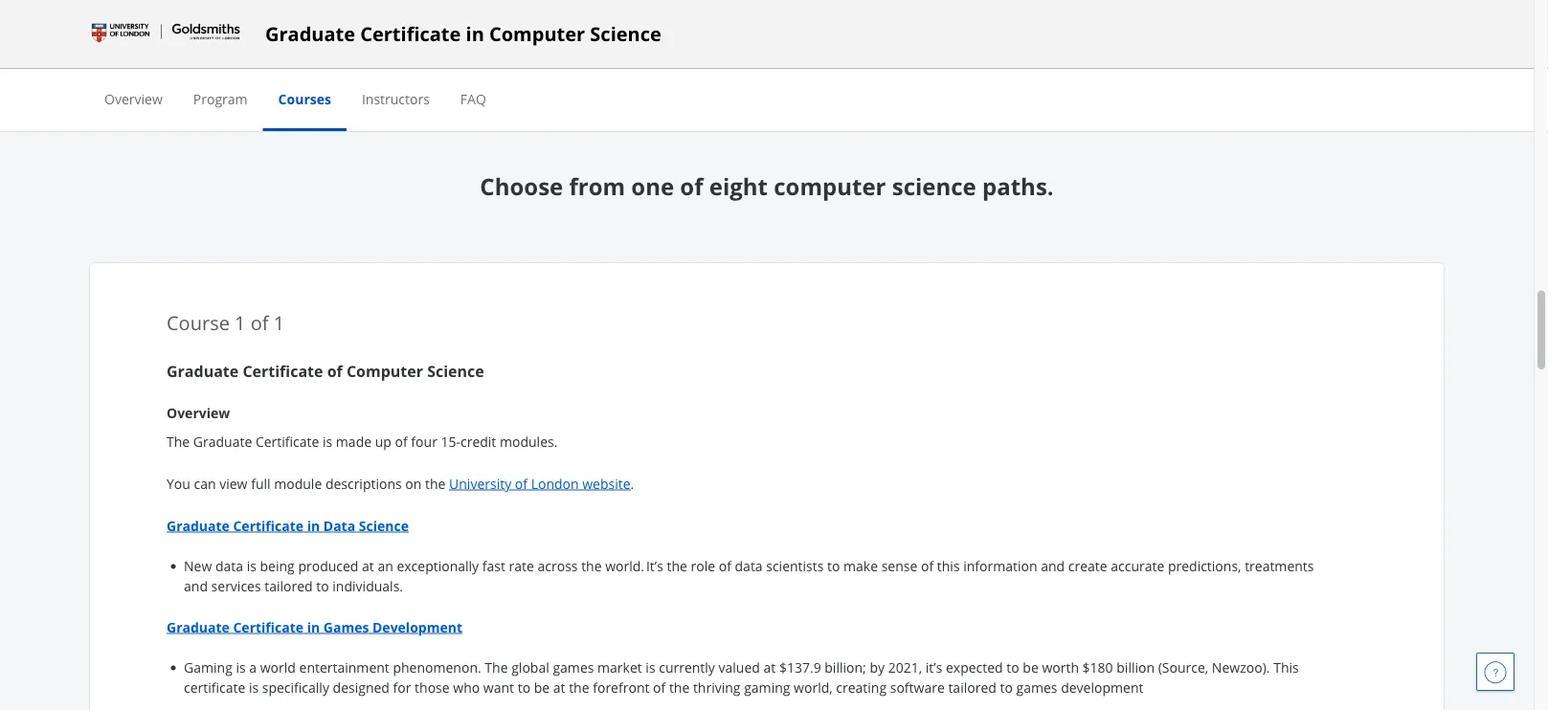 Task type: locate. For each thing, give the bounding box(es) containing it.
those
[[415, 679, 450, 697]]

in left the data
[[307, 517, 320, 535]]

0 horizontal spatial data
[[215, 557, 243, 576]]

science for graduate certificate in computer science
[[590, 21, 662, 47]]

0 horizontal spatial games
[[553, 659, 594, 677]]

areas
[[757, 79, 791, 97]]

world. it's
[[605, 557, 664, 576]]

the down currently
[[669, 679, 690, 697]]

computer up exercise
[[489, 21, 585, 47]]

0 horizontal spatial tailored
[[265, 578, 313, 596]]

0 vertical spatial evaluation
[[282, 41, 348, 59]]

1 horizontal spatial science
[[427, 361, 484, 382]]

self-
[[661, 41, 688, 59]]

and left create
[[1041, 557, 1065, 576]]

1 vertical spatial evaluation
[[672, 79, 737, 97]]

0 horizontal spatial computer
[[347, 361, 423, 382]]

descriptions
[[326, 475, 402, 493]]

is right market
[[646, 659, 656, 677]]

the up want
[[485, 659, 508, 677]]

2 horizontal spatial at
[[764, 659, 776, 677]]

science
[[875, 79, 921, 97], [892, 171, 977, 202]]

gaming is a world entertainment phenomenon. the global games market is currently valued at $137.9 billion; by 2021, it's expected to be worth $180 billion (source, newzoo). this certificate is specifically designed for those who want to be at the forefront of the thriving gaming world, creating software tailored to games development
[[184, 659, 1299, 697]]

creating
[[836, 679, 887, 697]]

2 vertical spatial at
[[553, 679, 566, 697]]

view
[[220, 475, 248, 493]]

science up 15-
[[427, 361, 484, 382]]

tailored inside new data is being produced at an exceptionally fast rate across the world. it's the role of data scientists to make sense of this information and create accurate predictions, treatments and services tailored to individuals.
[[265, 578, 313, 596]]

science up an
[[359, 517, 409, 535]]

1 vertical spatial at
[[764, 659, 776, 677]]

to
[[445, 79, 458, 97], [632, 79, 645, 97], [827, 557, 840, 576], [316, 578, 329, 596], [1007, 659, 1020, 677], [518, 679, 531, 697], [1000, 679, 1013, 697]]

1 vertical spatial overview
[[167, 404, 230, 422]]

an
[[378, 557, 393, 576]]

1 horizontal spatial the
[[378, 79, 401, 97]]

1 horizontal spatial overview
[[167, 404, 230, 422]]

of inside gaming is a world entertainment phenomenon. the global games market is currently valued at $137.9 billion; by 2021, it's expected to be worth $180 billion (source, newzoo). this certificate is specifically designed for those who want to be at the forefront of the thriving gaming world, creating software tailored to games development
[[653, 679, 666, 697]]

entertainment
[[299, 659, 390, 677]]

at up the gaming
[[764, 659, 776, 677]]

15-
[[441, 432, 461, 451]]

by
[[870, 659, 885, 677]]

faq link
[[460, 90, 486, 108]]

critical
[[238, 41, 279, 59], [517, 79, 557, 97]]

the left ability
[[378, 79, 401, 97]]

be left worth
[[1023, 659, 1039, 677]]

at left an
[[362, 557, 374, 576]]

instructors
[[362, 90, 430, 108]]

data right role
[[735, 557, 763, 576]]

in
[[466, 21, 484, 47], [307, 517, 320, 535], [307, 618, 320, 636]]

0 horizontal spatial science
[[359, 517, 409, 535]]

0 vertical spatial tailored
[[265, 578, 313, 596]]

0 vertical spatial computer
[[489, 21, 585, 47]]

of left this
[[921, 557, 934, 576]]

tailored down expected
[[949, 679, 997, 697]]

0 vertical spatial in
[[466, 21, 484, 47]]

1 vertical spatial computer
[[347, 361, 423, 382]]

0 horizontal spatial be
[[534, 679, 550, 697]]

at right want
[[553, 679, 566, 697]]

independent
[[762, 41, 842, 59]]

0 horizontal spatial the
[[167, 432, 190, 451]]

1 horizontal spatial data
[[735, 557, 763, 576]]

problem-
[[106, 41, 164, 59]]

graduate
[[265, 21, 355, 47], [167, 361, 239, 382], [193, 432, 252, 451], [167, 517, 230, 535], [167, 618, 230, 636]]

0 vertical spatial science
[[875, 79, 921, 97]]

2 horizontal spatial science
[[590, 21, 662, 47]]

problem-solving and critical evaluation
[[106, 41, 348, 59]]

the up you
[[167, 432, 190, 451]]

you
[[167, 475, 190, 493]]

critical analysis tools and techniques
[[106, 79, 336, 97]]

overview up can at the left of the page
[[167, 404, 230, 422]]

of down currently
[[653, 679, 666, 697]]

(source,
[[1159, 659, 1209, 677]]

be down global
[[534, 679, 550, 697]]

the ability to exercise critical judgement to the evaluation of areas of computer science
[[378, 79, 921, 97]]

on
[[405, 475, 422, 493]]

is
[[323, 432, 333, 451], [247, 557, 257, 576], [236, 659, 246, 677], [646, 659, 656, 677], [249, 679, 259, 697]]

0 horizontal spatial evaluation
[[282, 41, 348, 59]]

website
[[583, 475, 631, 493]]

1 horizontal spatial critical
[[517, 79, 557, 97]]

of right one
[[680, 171, 703, 202]]

science for graduate certificate of computer science
[[427, 361, 484, 382]]

1 horizontal spatial games
[[1017, 679, 1058, 697]]

of up made
[[327, 361, 343, 382]]

1
[[235, 309, 246, 336], [274, 309, 285, 336]]

games down worth
[[1017, 679, 1058, 697]]

individuals.
[[333, 578, 403, 596]]

1 horizontal spatial evaluation
[[672, 79, 737, 97]]

certificate down course 1 of 1
[[243, 361, 323, 382]]

graduate up gaming
[[167, 618, 230, 636]]

tools
[[205, 79, 236, 97]]

the graduate certificate is made up of four 15-credit modules.
[[167, 432, 558, 451]]

1 horizontal spatial 1
[[274, 309, 285, 336]]

london
[[531, 475, 579, 493]]

graduate for graduate certificate in games development
[[167, 618, 230, 636]]

critical
[[106, 79, 149, 97]]

games right global
[[553, 659, 594, 677]]

courses
[[278, 90, 331, 108]]

2 vertical spatial in
[[307, 618, 320, 636]]

modules.
[[500, 432, 558, 451]]

0 vertical spatial critical
[[238, 41, 279, 59]]

1 vertical spatial in
[[307, 517, 320, 535]]

who
[[453, 679, 480, 697]]

management
[[424, 41, 507, 59]]

1 vertical spatial the
[[167, 432, 190, 451]]

1 right course
[[235, 309, 246, 336]]

module
[[274, 475, 322, 493]]

1 vertical spatial computer
[[774, 171, 886, 202]]

1 vertical spatial tailored
[[949, 679, 997, 697]]

0 horizontal spatial critical
[[238, 41, 279, 59]]

0 horizontal spatial overview
[[104, 90, 163, 108]]

1 horizontal spatial computer
[[489, 21, 585, 47]]

tailored down being
[[265, 578, 313, 596]]

the right across
[[581, 557, 602, 576]]

development
[[373, 618, 463, 636]]

2 vertical spatial science
[[359, 517, 409, 535]]

0 vertical spatial the
[[378, 79, 401, 97]]

make
[[844, 557, 878, 576]]

graduate up the view
[[193, 432, 252, 451]]

1 vertical spatial science
[[427, 361, 484, 382]]

2 horizontal spatial the
[[485, 659, 508, 677]]

critical right exercise
[[517, 79, 557, 97]]

science left paths.
[[892, 171, 977, 202]]

from
[[569, 171, 625, 202]]

evaluation down guided on the top left of page
[[672, 79, 737, 97]]

$180
[[1083, 659, 1113, 677]]

certificate up the world
[[233, 618, 304, 636]]

1 horizontal spatial be
[[1023, 659, 1039, 677]]

1 vertical spatial be
[[534, 679, 550, 697]]

of
[[741, 79, 753, 97], [795, 79, 807, 97], [680, 171, 703, 202], [251, 309, 269, 336], [327, 361, 343, 382], [395, 432, 408, 451], [515, 475, 528, 493], [719, 557, 732, 576], [921, 557, 934, 576], [653, 679, 666, 697]]

0 vertical spatial be
[[1023, 659, 1039, 677]]

a
[[249, 659, 257, 677]]

can
[[194, 475, 216, 493]]

certificate for graduate certificate in computer science
[[360, 21, 461, 47]]

to down expected
[[1000, 679, 1013, 697]]

is up "services"
[[247, 557, 257, 576]]

1 up 'graduate certificate of computer science' at bottom
[[274, 309, 285, 336]]

services
[[211, 578, 261, 596]]

overview down problem-
[[104, 90, 163, 108]]

certificate menu element
[[89, 69, 1445, 131]]

0 horizontal spatial 1
[[235, 309, 246, 336]]

to left "make"
[[827, 557, 840, 576]]

certificate
[[360, 21, 461, 47], [243, 361, 323, 382], [256, 432, 319, 451], [233, 517, 304, 535], [233, 618, 304, 636]]

graduate up techniques
[[265, 21, 355, 47]]

1 horizontal spatial tailored
[[949, 679, 997, 697]]

graduate certificate in data science
[[167, 517, 409, 535]]

0 horizontal spatial at
[[362, 557, 374, 576]]

in for computer
[[466, 21, 484, 47]]

computer
[[811, 79, 872, 97], [774, 171, 886, 202]]

graduate up new on the left bottom of the page
[[167, 517, 230, 535]]

program
[[193, 90, 248, 108]]

time
[[390, 41, 421, 59]]

techniques
[[267, 79, 336, 97]]

certificate
[[184, 679, 245, 697]]

certificate up being
[[233, 517, 304, 535]]

world
[[260, 659, 296, 677]]

graduate for graduate certificate in data science
[[167, 517, 230, 535]]

evaluation
[[282, 41, 348, 59], [672, 79, 737, 97]]

of right role
[[719, 557, 732, 576]]

the left "forefront"
[[569, 679, 590, 697]]

in left games
[[307, 618, 320, 636]]

1 vertical spatial science
[[892, 171, 977, 202]]

graduate down course
[[167, 361, 239, 382]]

critical up critical analysis tools and techniques on the left of the page
[[238, 41, 279, 59]]

the down self-
[[648, 79, 669, 97]]

0 vertical spatial overview
[[104, 90, 163, 108]]

0 vertical spatial science
[[590, 21, 662, 47]]

for
[[393, 679, 411, 697]]

certificate up ability
[[360, 21, 461, 47]]

the
[[648, 79, 669, 97], [425, 475, 446, 493], [581, 557, 602, 576], [667, 557, 687, 576], [569, 679, 590, 697], [669, 679, 690, 697]]

choose
[[480, 171, 563, 202]]

science down study
[[875, 79, 921, 97]]

global
[[512, 659, 550, 677]]

2 vertical spatial the
[[485, 659, 508, 677]]

in up exercise
[[466, 21, 484, 47]]

you can view full module descriptions on the university of london website .
[[167, 475, 634, 493]]

data up "services"
[[215, 557, 243, 576]]

science up the ability to exercise critical judgement to the evaluation of areas of computer science
[[590, 21, 662, 47]]

forefront
[[593, 679, 650, 697]]

computer down study
[[811, 79, 872, 97]]

exceptionally
[[397, 557, 479, 576]]

computer right the eight
[[774, 171, 886, 202]]

and
[[211, 41, 235, 59], [511, 41, 535, 59], [735, 41, 758, 59], [240, 79, 264, 97], [1041, 557, 1065, 576], [184, 578, 208, 596]]

0 vertical spatial at
[[362, 557, 374, 576]]

and down new on the left bottom of the page
[[184, 578, 208, 596]]

valued
[[719, 659, 760, 677]]

computer up up
[[347, 361, 423, 382]]

to left the faq link
[[445, 79, 458, 97]]

certificate for graduate certificate in data science
[[233, 517, 304, 535]]

science
[[590, 21, 662, 47], [427, 361, 484, 382], [359, 517, 409, 535]]

paths.
[[983, 171, 1054, 202]]

evaluation up techniques
[[282, 41, 348, 59]]



Task type: describe. For each thing, give the bounding box(es) containing it.
help center image
[[1484, 661, 1507, 684]]

made
[[336, 432, 372, 451]]

2 data from the left
[[735, 557, 763, 576]]

graduate certificate in games development link
[[167, 618, 463, 636]]

0 vertical spatial computer
[[811, 79, 872, 97]]

of left areas
[[741, 79, 753, 97]]

the right on
[[425, 475, 446, 493]]

solving
[[164, 41, 207, 59]]

credit
[[461, 432, 496, 451]]

gaming
[[184, 659, 233, 677]]

and right guided on the top left of page
[[735, 41, 758, 59]]

specifically
[[262, 679, 329, 697]]

thriving
[[693, 679, 741, 697]]

full
[[251, 475, 271, 493]]

ability
[[405, 79, 442, 97]]

to down produced
[[316, 578, 329, 596]]

is left 'a'
[[236, 659, 246, 677]]

across
[[538, 557, 578, 576]]

is inside new data is being produced at an exceptionally fast rate across the world. it's the role of data scientists to make sense of this information and create accurate predictions, treatments and services tailored to individuals.
[[247, 557, 257, 576]]

1 vertical spatial critical
[[517, 79, 557, 97]]

university of london website link
[[449, 475, 631, 493]]

worth
[[1042, 659, 1079, 677]]

graduate for graduate certificate in computer science
[[265, 21, 355, 47]]

and right solving
[[211, 41, 235, 59]]

role
[[691, 557, 715, 576]]

choose from one of eight computer science paths.
[[480, 171, 1054, 202]]

of right areas
[[795, 79, 807, 97]]

certificate for graduate certificate of computer science
[[243, 361, 323, 382]]

0 vertical spatial games
[[553, 659, 594, 677]]

guided
[[688, 41, 731, 59]]

to right expected
[[1007, 659, 1020, 677]]

want
[[483, 679, 514, 697]]

instructors link
[[362, 90, 430, 108]]

world,
[[794, 679, 833, 697]]

data
[[324, 517, 355, 535]]

phenomenon.
[[393, 659, 481, 677]]

to right judgement
[[632, 79, 645, 97]]

2021,
[[888, 659, 922, 677]]

$137.9
[[779, 659, 821, 677]]

the left role
[[667, 557, 687, 576]]

course 1 of 1
[[167, 309, 285, 336]]

1 1 from the left
[[235, 309, 246, 336]]

market
[[598, 659, 642, 677]]

is left made
[[323, 432, 333, 451]]

graduate for graduate certificate of computer science
[[167, 361, 239, 382]]

university
[[449, 475, 512, 493]]

sense
[[882, 557, 918, 576]]

and right tools
[[240, 79, 264, 97]]

billion;
[[825, 659, 867, 677]]

graduate certificate in computer science
[[265, 21, 662, 47]]

analysis
[[152, 79, 202, 97]]

new data is being produced at an exceptionally fast rate across the world. it's the role of data scientists to make sense of this information and create accurate predictions, treatments and services tailored to individuals.
[[184, 557, 1314, 596]]

eight
[[709, 171, 768, 202]]

games
[[324, 618, 369, 636]]

tailored inside gaming is a world entertainment phenomenon. the global games market is currently valued at $137.9 billion; by 2021, it's expected to be worth $180 billion (source, newzoo). this certificate is specifically designed for those who want to be at the forefront of the thriving gaming world, creating software tailored to games development
[[949, 679, 997, 697]]

fast
[[483, 557, 506, 576]]

expected
[[946, 659, 1003, 677]]

rate
[[509, 557, 534, 576]]

scientists
[[766, 557, 824, 576]]

create
[[1069, 557, 1108, 576]]

self-guided and independent study
[[661, 41, 880, 59]]

certificate for graduate certificate in games development
[[233, 618, 304, 636]]

is down 'a'
[[249, 679, 259, 697]]

in for games
[[307, 618, 320, 636]]

this
[[1274, 659, 1299, 677]]

faq
[[460, 90, 486, 108]]

computer for of
[[347, 361, 423, 382]]

predictions,
[[1168, 557, 1242, 576]]

2 1 from the left
[[274, 309, 285, 336]]

to down global
[[518, 679, 531, 697]]

prioritisation
[[538, 41, 619, 59]]

of left london
[[515, 475, 528, 493]]

overview link
[[104, 90, 163, 108]]

the inside gaming is a world entertainment phenomenon. the global games market is currently valued at $137.9 billion; by 2021, it's expected to be worth $180 billion (source, newzoo). this certificate is specifically designed for those who want to be at the forefront of the thriving gaming world, creating software tailored to games development
[[485, 659, 508, 677]]

1 vertical spatial games
[[1017, 679, 1058, 697]]

1 data from the left
[[215, 557, 243, 576]]

computer for in
[[489, 21, 585, 47]]

gaming is a world entertainment phenomenon. the global games market is currently valued at $137.9 billion; by 2021, it's expected to be worth $180 billion (source, newzoo). this certificate is specifically designed for those who want to be at the forefront of the thriving gaming world, creating software tailored to games development list item
[[184, 658, 1333, 698]]

it's
[[926, 659, 943, 677]]

new data is being produced at an exceptionally fast rate across the world. it's the role of data scientists to make sense of this information and create accurate predictions, treatments and services tailored to individuals. list item
[[184, 556, 1333, 597]]

study
[[845, 41, 880, 59]]

exercise
[[462, 79, 513, 97]]

of right course
[[251, 309, 269, 336]]

this
[[937, 557, 960, 576]]

graduate certificate in games development
[[167, 618, 463, 636]]

up
[[375, 432, 392, 451]]

.
[[631, 475, 634, 493]]

newzoo).
[[1212, 659, 1270, 677]]

designed
[[333, 679, 390, 697]]

university of london image
[[89, 19, 242, 49]]

gaming
[[744, 679, 791, 697]]

accurate
[[1111, 557, 1165, 576]]

new
[[184, 557, 212, 576]]

in for data
[[307, 517, 320, 535]]

currently
[[659, 659, 715, 677]]

at inside new data is being produced at an exceptionally fast rate across the world. it's the role of data scientists to make sense of this information and create accurate predictions, treatments and services tailored to individuals.
[[362, 557, 374, 576]]

time management and prioritisation
[[390, 41, 619, 59]]

treatments
[[1245, 557, 1314, 576]]

course
[[167, 309, 230, 336]]

development
[[1061, 679, 1144, 697]]

of right up
[[395, 432, 408, 451]]

certificate up module
[[256, 432, 319, 451]]

one
[[631, 171, 674, 202]]

program link
[[193, 90, 248, 108]]

information
[[964, 557, 1038, 576]]

1 horizontal spatial at
[[553, 679, 566, 697]]

and up exercise
[[511, 41, 535, 59]]

software
[[890, 679, 945, 697]]

graduate certificate of computer science
[[167, 361, 484, 382]]

the for the graduate certificate is made up of four 15-credit modules.
[[167, 432, 190, 451]]

produced
[[298, 557, 359, 576]]

science for graduate certificate in data science
[[359, 517, 409, 535]]

overview inside certificate menu element
[[104, 90, 163, 108]]

the for the ability to exercise critical judgement to the evaluation of areas of computer science
[[378, 79, 401, 97]]



Task type: vqa. For each thing, say whether or not it's contained in the screenshot.
INDIVIDUALS. in the bottom left of the page
yes



